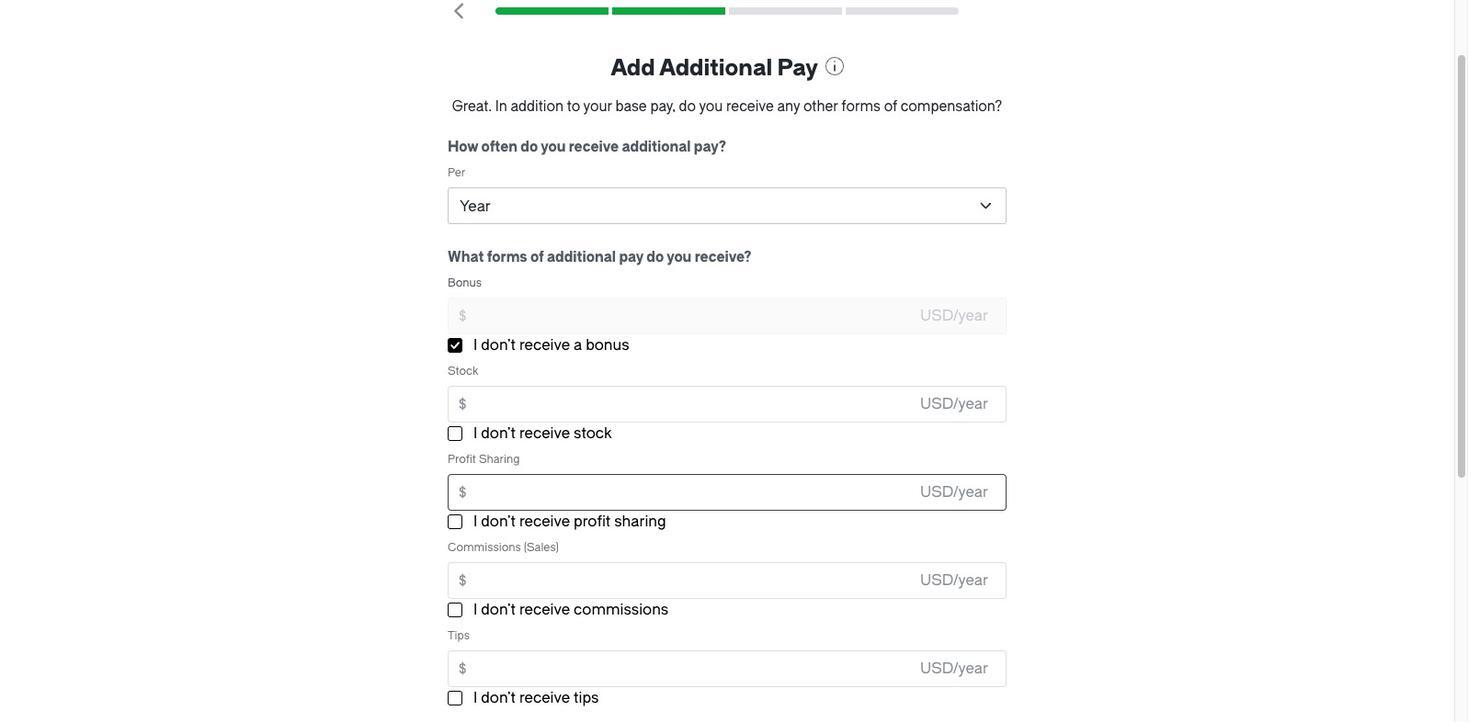 Task type: describe. For each thing, give the bounding box(es) containing it.
bonus
[[586, 336, 629, 354]]

0 horizontal spatial additional
[[547, 249, 616, 266]]

pay?
[[694, 139, 726, 155]]

1 horizontal spatial do
[[647, 249, 664, 266]]

profit
[[448, 453, 476, 466]]

i for i don't receive profit sharing
[[473, 513, 477, 530]]

how
[[448, 139, 478, 155]]

what forms of additional pay do you receive?
[[448, 249, 752, 266]]

usd/year for i don't receive commissions
[[920, 572, 988, 589]]

profit
[[574, 513, 611, 530]]

commissions (sales)
[[448, 541, 559, 554]]

stock
[[574, 425, 612, 442]]

don't for i don't receive commissions
[[481, 601, 516, 619]]

don't for i don't receive stock
[[481, 425, 516, 442]]

usd/year for i don't receive a bonus
[[920, 307, 988, 325]]

i don't receive tips
[[473, 690, 599, 707]]

tips
[[574, 690, 599, 707]]

stock
[[448, 365, 478, 378]]

receive down your
[[569, 139, 619, 155]]

i for i don't receive commissions
[[473, 601, 477, 619]]

receive left any
[[726, 98, 774, 115]]

1 vertical spatial you
[[541, 139, 566, 155]]

great. in addition to your base pay, do you receive any other forms of compensation?
[[452, 98, 1002, 115]]

0 horizontal spatial do
[[521, 139, 538, 155]]

commissions
[[448, 541, 521, 554]]

sharing
[[614, 513, 666, 530]]

0 horizontal spatial of
[[530, 249, 544, 266]]

other
[[803, 98, 838, 115]]

i for i don't receive tips
[[473, 690, 477, 707]]

often
[[481, 139, 518, 155]]

i don't receive commissions
[[473, 601, 669, 619]]

0 vertical spatial you
[[699, 98, 723, 115]]

$ for i don't receive stock
[[459, 395, 466, 413]]

don't for i don't receive tips
[[481, 690, 516, 707]]

what
[[448, 249, 484, 266]]

in
[[495, 98, 507, 115]]

add additional pay
[[611, 55, 818, 81]]

$ for i don't receive tips
[[459, 660, 466, 678]]

a
[[574, 336, 582, 354]]

profit sharing
[[448, 453, 520, 466]]

base
[[615, 98, 647, 115]]

$ for i don't receive profit sharing
[[459, 484, 466, 501]]

usd/year for i don't receive profit sharing
[[920, 484, 988, 501]]

receive for i don't receive a bonus
[[519, 336, 570, 354]]

0 vertical spatial forms
[[842, 98, 881, 115]]

to
[[567, 98, 580, 115]]

i don't receive stock
[[473, 425, 612, 442]]

addition
[[511, 98, 564, 115]]

(sales)
[[524, 541, 559, 554]]



Task type: vqa. For each thing, say whether or not it's contained in the screenshot.
the Per at left
yes



Task type: locate. For each thing, give the bounding box(es) containing it.
1 horizontal spatial additional
[[622, 139, 691, 155]]

1 usd/year from the top
[[920, 307, 988, 325]]

0 horizontal spatial forms
[[487, 249, 527, 266]]

1 vertical spatial of
[[530, 249, 544, 266]]

do right pay
[[647, 249, 664, 266]]

0 vertical spatial additional
[[622, 139, 691, 155]]

2 horizontal spatial you
[[699, 98, 723, 115]]

3 $ from the top
[[459, 484, 466, 501]]

receive for i don't receive stock
[[519, 425, 570, 442]]

3 usd/year from the top
[[920, 484, 988, 501]]

$
[[459, 307, 466, 325], [459, 395, 466, 413], [459, 484, 466, 501], [459, 572, 466, 589], [459, 660, 466, 678]]

0 vertical spatial of
[[884, 98, 897, 115]]

1 vertical spatial do
[[521, 139, 538, 155]]

5 don't from the top
[[481, 690, 516, 707]]

2 vertical spatial you
[[667, 249, 692, 266]]

2 i from the top
[[473, 425, 477, 442]]

receive left tips
[[519, 690, 570, 707]]

additional left pay
[[547, 249, 616, 266]]

pay,
[[650, 98, 676, 115]]

do right pay,
[[679, 98, 696, 115]]

1 vertical spatial additional
[[547, 249, 616, 266]]

bonus
[[448, 277, 482, 290]]

$ down the tips
[[459, 660, 466, 678]]

commissions
[[574, 601, 669, 619]]

you down the 'add additional pay'
[[699, 98, 723, 115]]

3 don't from the top
[[481, 513, 516, 530]]

compensation?
[[901, 98, 1002, 115]]

of right what
[[530, 249, 544, 266]]

4 usd/year from the top
[[920, 572, 988, 589]]

of
[[884, 98, 897, 115], [530, 249, 544, 266]]

1 i from the top
[[473, 336, 477, 354]]

5 usd/year from the top
[[920, 660, 988, 678]]

sharing
[[479, 453, 520, 466]]

you down the addition
[[541, 139, 566, 155]]

tips
[[448, 630, 470, 643]]

pay
[[777, 55, 818, 81]]

$ down profit at the bottom left of the page
[[459, 484, 466, 501]]

$ for i don't receive commissions
[[459, 572, 466, 589]]

1 don't from the top
[[481, 336, 516, 354]]

additional down pay,
[[622, 139, 691, 155]]

i don't receive a bonus
[[473, 336, 629, 354]]

forms right "other"
[[842, 98, 881, 115]]

don't left tips
[[481, 690, 516, 707]]

receive down '(sales)'
[[519, 601, 570, 619]]

$ down the 'bonus'
[[459, 307, 466, 325]]

your
[[583, 98, 612, 115]]

5 $ from the top
[[459, 660, 466, 678]]

1 horizontal spatial forms
[[842, 98, 881, 115]]

2 usd/year from the top
[[920, 395, 988, 413]]

1 vertical spatial forms
[[487, 249, 527, 266]]

1 horizontal spatial of
[[884, 98, 897, 115]]

you left receive?
[[667, 249, 692, 266]]

0 horizontal spatial you
[[541, 139, 566, 155]]

3 i from the top
[[473, 513, 477, 530]]

2 don't from the top
[[481, 425, 516, 442]]

don't for i don't receive profit sharing
[[481, 513, 516, 530]]

1 horizontal spatial you
[[667, 249, 692, 266]]

forms right what
[[487, 249, 527, 266]]

5 i from the top
[[473, 690, 477, 707]]

2 vertical spatial do
[[647, 249, 664, 266]]

$ down stock on the bottom left of the page
[[459, 395, 466, 413]]

4 i from the top
[[473, 601, 477, 619]]

receive up '(sales)'
[[519, 513, 570, 530]]

1 $ from the top
[[459, 307, 466, 325]]

i
[[473, 336, 477, 354], [473, 425, 477, 442], [473, 513, 477, 530], [473, 601, 477, 619], [473, 690, 477, 707]]

usd/year for i don't receive tips
[[920, 660, 988, 678]]

forms
[[842, 98, 881, 115], [487, 249, 527, 266]]

usd/year
[[920, 307, 988, 325], [920, 395, 988, 413], [920, 484, 988, 501], [920, 572, 988, 589], [920, 660, 988, 678]]

i don't receive profit sharing
[[473, 513, 666, 530]]

don't up sharing
[[481, 425, 516, 442]]

do right often at the top
[[521, 139, 538, 155]]

receive?
[[695, 249, 752, 266]]

year
[[460, 198, 491, 215]]

$ down commissions
[[459, 572, 466, 589]]

receive left stock
[[519, 425, 570, 442]]

4 $ from the top
[[459, 572, 466, 589]]

2 horizontal spatial do
[[679, 98, 696, 115]]

0 vertical spatial do
[[679, 98, 696, 115]]

don't
[[481, 336, 516, 354], [481, 425, 516, 442], [481, 513, 516, 530], [481, 601, 516, 619], [481, 690, 516, 707]]

receive left a
[[519, 336, 570, 354]]

don't down commissions (sales)
[[481, 601, 516, 619]]

additional
[[622, 139, 691, 155], [547, 249, 616, 266]]

additional
[[659, 55, 772, 81]]

receive
[[726, 98, 774, 115], [569, 139, 619, 155], [519, 336, 570, 354], [519, 425, 570, 442], [519, 513, 570, 530], [519, 601, 570, 619], [519, 690, 570, 707]]

don't for i don't receive a bonus
[[481, 336, 516, 354]]

do
[[679, 98, 696, 115], [521, 139, 538, 155], [647, 249, 664, 266]]

i for i don't receive stock
[[473, 425, 477, 442]]

great.
[[452, 98, 492, 115]]

usd/year for i don't receive stock
[[920, 395, 988, 413]]

receive for i don't receive profit sharing
[[519, 513, 570, 530]]

pay
[[619, 249, 644, 266]]

of left compensation?
[[884, 98, 897, 115]]

receive for i don't receive commissions
[[519, 601, 570, 619]]

any
[[777, 98, 800, 115]]

4 don't from the top
[[481, 601, 516, 619]]

i for i don't receive a bonus
[[473, 336, 477, 354]]

per
[[448, 166, 465, 179]]

add
[[611, 55, 655, 81]]

$ for i don't receive a bonus
[[459, 307, 466, 325]]

you
[[699, 98, 723, 115], [541, 139, 566, 155], [667, 249, 692, 266]]

receive for i don't receive tips
[[519, 690, 570, 707]]

don't up commissions (sales)
[[481, 513, 516, 530]]

2 $ from the top
[[459, 395, 466, 413]]

don't down the 'bonus'
[[481, 336, 516, 354]]

how often do you receive additional pay?
[[448, 139, 726, 155]]



